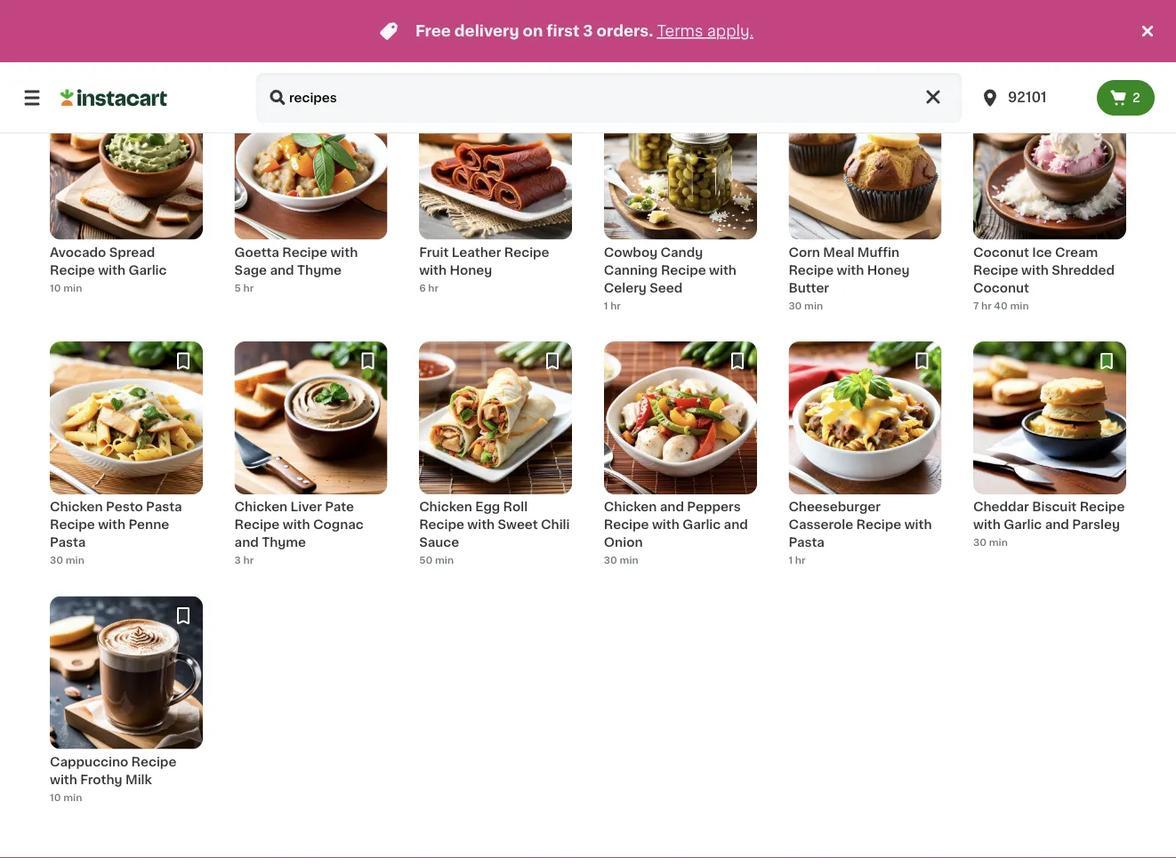 Task type: describe. For each thing, give the bounding box(es) containing it.
butter
[[789, 282, 829, 295]]

cowboy
[[604, 247, 658, 259]]

cloud
[[419, 0, 458, 4]]

recipe card group containing cowboy candy canning recipe with celery seed
[[604, 87, 757, 314]]

coconut ice cream recipe with shredded coconut
[[973, 247, 1115, 295]]

fruit leather recipe with honey
[[419, 247, 549, 277]]

5 hr
[[235, 284, 254, 293]]

spread
[[109, 247, 155, 259]]

with inside chicken pesto pasta recipe with penne pasta
[[98, 519, 125, 532]]

min for chicken egg roll recipe with sweet chili sauce
[[435, 556, 454, 566]]

milk
[[125, 774, 152, 786]]

shredded
[[1052, 264, 1115, 277]]

garlic inside chicken and peppers recipe with garlic and onion
[[683, 519, 721, 532]]

with inside cappuccino recipe with frothy milk
[[50, 774, 77, 786]]

cheeseburger casserole recipe with pasta
[[789, 501, 932, 549]]

fruit
[[419, 247, 449, 259]]

1 for cheeseburger casserole recipe with pasta
[[789, 556, 793, 566]]

recipe inside cowboy candy canning recipe with celery seed
[[661, 264, 706, 277]]

min for chicken pesto pasta recipe with penne pasta
[[66, 556, 84, 566]]

ice
[[1032, 247, 1052, 259]]

92101 button
[[980, 73, 1086, 123]]

min right "40"
[[1010, 301, 1029, 311]]

cappuccino recipe with frothy milk
[[50, 756, 176, 786]]

meal
[[823, 247, 855, 259]]

with inside corn meal muffin recipe with honey butter
[[837, 264, 864, 277]]

lime
[[631, 27, 663, 40]]

recipe inside "christmas margarita recipe with cranberry and lime"
[[604, 10, 649, 22]]

recipe inside cappuccino recipe with frothy milk
[[131, 756, 176, 769]]

0 horizontal spatial pasta
[[50, 537, 86, 549]]

on
[[523, 24, 543, 39]]

cheddar biscuit recipe with garlic and parsley
[[973, 501, 1125, 532]]

chicken pesto pasta recipe with penne pasta
[[50, 501, 182, 549]]

recipe card group containing chicken pesto pasta recipe with penne pasta
[[50, 342, 203, 569]]

50
[[419, 556, 433, 566]]

leather
[[452, 247, 501, 259]]

6 hr
[[419, 284, 439, 293]]

recipe inside corn meal muffin recipe with honey butter
[[789, 264, 834, 277]]

with inside "chicken egg roll recipe with sweet chili sauce"
[[467, 519, 495, 532]]

and inside the cheddar biscuit recipe with garlic and parsley
[[1045, 519, 1069, 532]]

honey inside fruit leather recipe with honey
[[450, 264, 492, 277]]

hr inside cloud cake recipe with vanilla frosting 1 hr 30 min
[[426, 29, 436, 39]]

recipe card group containing fruit leather recipe with honey
[[419, 87, 572, 306]]

peppers
[[687, 501, 741, 514]]

92101
[[1008, 91, 1047, 104]]

recipe card group containing cappuccino recipe with frothy milk
[[50, 597, 203, 816]]

30 min for corn meal muffin recipe with honey butter
[[789, 301, 823, 311]]

cake
[[461, 0, 494, 4]]

with inside cowboy candy canning recipe with celery seed
[[709, 264, 737, 277]]

hr for chicken liver pate recipe with cognac and thyme
[[243, 556, 254, 566]]

chicken and peppers recipe with garlic and onion
[[604, 501, 748, 549]]

30 min for chicken pesto pasta recipe with penne pasta
[[50, 556, 84, 566]]

chicken liver pate recipe with cognac and thyme
[[235, 501, 364, 549]]

10 for recipe
[[50, 284, 61, 293]]

recipe card group containing chicken liver pate recipe with cognac and thyme
[[235, 342, 388, 569]]

hr for cowboy candy canning recipe with celery seed
[[611, 301, 621, 311]]

recipe inside chicken and peppers recipe with garlic and onion
[[604, 519, 649, 532]]

10 for with
[[50, 793, 61, 803]]

1 inside cloud cake recipe with vanilla frosting 1 hr 30 min
[[419, 29, 423, 39]]

goetta recipe with sage and thyme
[[235, 247, 358, 277]]

margarita
[[673, 0, 735, 4]]

free delivery on first 3 orders. terms apply.
[[415, 24, 754, 39]]

chicken egg roll recipe with sweet chili sauce
[[419, 501, 570, 549]]

recipe inside avocado spread recipe with garlic
[[50, 264, 95, 277]]

pesto
[[106, 501, 143, 514]]

terms apply. link
[[657, 24, 754, 39]]

with inside the goetta recipe with sage and thyme
[[330, 247, 358, 259]]

goetta
[[235, 247, 279, 259]]

30 inside cloud cake recipe with vanilla frosting 1 hr 30 min
[[439, 29, 452, 39]]

1 hr for cheeseburger casserole recipe with pasta
[[789, 556, 806, 566]]

30 for cheddar biscuit recipe with garlic and parsley
[[973, 538, 987, 548]]

hr for coconut ice cream recipe with shredded coconut
[[981, 301, 992, 311]]

celery
[[604, 282, 647, 295]]

christmas margarita recipe with cranberry and lime
[[604, 0, 748, 40]]

1 coconut from the top
[[973, 247, 1029, 259]]

min for corn meal muffin recipe with honey butter
[[804, 301, 823, 311]]

recipe inside 'coconut ice cream recipe with shredded coconut'
[[973, 264, 1018, 277]]

with inside cloud cake recipe with vanilla frosting 1 hr 30 min
[[419, 10, 447, 22]]

30 for corn meal muffin recipe with honey butter
[[789, 301, 802, 311]]

christmas
[[604, 0, 670, 4]]

canning
[[604, 264, 658, 277]]

1 horizontal spatial pasta
[[146, 501, 182, 514]]

recipe card group containing coconut ice cream recipe with shredded coconut
[[973, 87, 1126, 314]]

chicken for chicken pesto pasta recipe with penne pasta
[[50, 501, 103, 514]]

cream
[[1055, 247, 1098, 259]]

avocado spread recipe with garlic
[[50, 247, 167, 277]]

apply.
[[707, 24, 754, 39]]

liver
[[291, 501, 322, 514]]

casserole
[[789, 519, 853, 532]]

3 inside limited time offer region
[[583, 24, 593, 39]]

corn
[[789, 247, 820, 259]]

with inside chicken liver pate recipe with cognac and thyme
[[283, 519, 310, 532]]

with inside avocado spread recipe with garlic
[[98, 264, 125, 277]]

5
[[235, 284, 241, 293]]

sage
[[235, 264, 267, 277]]



Task type: locate. For each thing, give the bounding box(es) containing it.
min down 'vanilla'
[[454, 29, 473, 39]]

30
[[439, 29, 452, 39], [789, 301, 802, 311], [973, 538, 987, 548], [50, 556, 63, 566], [604, 556, 617, 566]]

and inside the goetta recipe with sage and thyme
[[270, 264, 294, 277]]

min right 50 at the bottom left of page
[[435, 556, 454, 566]]

chicken left liver
[[235, 501, 288, 514]]

recipe up milk
[[131, 756, 176, 769]]

garlic for cheddar biscuit recipe with garlic and parsley
[[1004, 519, 1042, 532]]

min for cappuccino recipe with frothy milk
[[63, 793, 82, 803]]

and left peppers
[[660, 501, 684, 514]]

30 min
[[789, 301, 823, 311], [973, 538, 1008, 548], [50, 556, 84, 566], [604, 556, 639, 566]]

30 min down chicken pesto pasta recipe with penne pasta
[[50, 556, 84, 566]]

candy
[[661, 247, 703, 259]]

2 vertical spatial 1
[[789, 556, 793, 566]]

orders.
[[597, 24, 653, 39]]

hr right 5
[[243, 284, 254, 293]]

1 10 from the top
[[50, 284, 61, 293]]

garlic for avocado spread recipe with garlic
[[128, 264, 167, 277]]

1 horizontal spatial 1
[[604, 301, 608, 311]]

10 min for with
[[50, 793, 82, 803]]

recipe inside the goetta recipe with sage and thyme
[[282, 247, 327, 259]]

10 inside recipe card group
[[50, 793, 61, 803]]

0 horizontal spatial garlic
[[128, 264, 167, 277]]

recipe right "goetta"
[[282, 247, 327, 259]]

onion
[[604, 537, 643, 549]]

cheddar
[[973, 501, 1029, 514]]

and inside "christmas margarita recipe with cranberry and lime"
[[604, 27, 628, 40]]

0 vertical spatial 1
[[419, 29, 423, 39]]

instacart logo image
[[61, 87, 167, 109]]

sweet
[[498, 519, 538, 532]]

None search field
[[256, 73, 962, 123]]

chicken up onion
[[604, 501, 657, 514]]

1 horizontal spatial 3
[[583, 24, 593, 39]]

thyme inside the goetta recipe with sage and thyme
[[297, 264, 342, 277]]

10 down cappuccino
[[50, 793, 61, 803]]

0 vertical spatial coconut
[[973, 247, 1029, 259]]

recipe up "frosting" in the left top of the page
[[497, 0, 542, 4]]

honey
[[450, 264, 492, 277], [867, 264, 910, 277]]

terms
[[657, 24, 703, 39]]

hr right 6
[[428, 284, 439, 293]]

2 horizontal spatial garlic
[[1004, 519, 1042, 532]]

garlic down spread
[[128, 264, 167, 277]]

min inside cloud cake recipe with vanilla frosting 1 hr 30 min
[[454, 29, 473, 39]]

recipe card group containing corn meal muffin recipe with honey butter
[[789, 87, 942, 314]]

chili
[[541, 519, 570, 532]]

1 hr down casserole
[[789, 556, 806, 566]]

min for cheddar biscuit recipe with garlic and parsley
[[989, 538, 1008, 548]]

2 coconut from the top
[[973, 282, 1029, 295]]

0 horizontal spatial 1
[[419, 29, 423, 39]]

1 vertical spatial 10 min
[[50, 793, 82, 803]]

with inside "christmas margarita recipe with cranberry and lime"
[[652, 10, 680, 22]]

1 vertical spatial thyme
[[262, 537, 306, 549]]

2
[[1133, 92, 1141, 104]]

1
[[419, 29, 423, 39], [604, 301, 608, 311], [789, 556, 793, 566]]

pasta
[[146, 501, 182, 514], [50, 537, 86, 549], [789, 537, 825, 549]]

recipe up orders.
[[604, 10, 649, 22]]

0 horizontal spatial honey
[[450, 264, 492, 277]]

recipe down cheeseburger on the right bottom of page
[[856, 519, 902, 532]]

coconut up 7 hr 40 min
[[973, 282, 1029, 295]]

1 down the celery
[[604, 301, 608, 311]]

recipe inside the cheddar biscuit recipe with garlic and parsley
[[1080, 501, 1125, 514]]

recipe up 3 hr
[[235, 519, 280, 532]]

min down onion
[[620, 556, 639, 566]]

7
[[973, 301, 979, 311]]

and left lime
[[604, 27, 628, 40]]

recipe
[[497, 0, 542, 4], [604, 10, 649, 22], [282, 247, 327, 259], [504, 247, 549, 259], [50, 264, 95, 277], [661, 264, 706, 277], [789, 264, 834, 277], [973, 264, 1018, 277], [1080, 501, 1125, 514], [50, 519, 95, 532], [235, 519, 280, 532], [419, 519, 464, 532], [604, 519, 649, 532], [856, 519, 902, 532], [131, 756, 176, 769]]

30 down cheddar at right
[[973, 538, 987, 548]]

3 hr
[[235, 556, 254, 566]]

pasta inside the cheeseburger casserole recipe with pasta
[[789, 537, 825, 549]]

30 down the butter
[[789, 301, 802, 311]]

2 chicken from the left
[[235, 501, 288, 514]]

min
[[454, 29, 473, 39], [63, 284, 82, 293], [804, 301, 823, 311], [1010, 301, 1029, 311], [989, 538, 1008, 548], [66, 556, 84, 566], [435, 556, 454, 566], [620, 556, 639, 566], [63, 793, 82, 803]]

recipe inside chicken liver pate recipe with cognac and thyme
[[235, 519, 280, 532]]

honey down muffin
[[867, 264, 910, 277]]

hr for cheeseburger casserole recipe with pasta
[[795, 556, 806, 566]]

30 for chicken and peppers recipe with garlic and onion
[[604, 556, 617, 566]]

30 min for cheddar biscuit recipe with garlic and parsley
[[973, 538, 1008, 548]]

sauce
[[419, 537, 459, 549]]

with inside chicken and peppers recipe with garlic and onion
[[652, 519, 680, 532]]

thyme inside chicken liver pate recipe with cognac and thyme
[[262, 537, 306, 549]]

chicken inside "chicken egg roll recipe with sweet chili sauce"
[[419, 501, 472, 514]]

1 horizontal spatial garlic
[[683, 519, 721, 532]]

with
[[419, 10, 447, 22], [652, 10, 680, 22], [330, 247, 358, 259], [98, 264, 125, 277], [419, 264, 447, 277], [709, 264, 737, 277], [837, 264, 864, 277], [1022, 264, 1049, 277], [98, 519, 125, 532], [283, 519, 310, 532], [467, 519, 495, 532], [652, 519, 680, 532], [905, 519, 932, 532], [973, 519, 1001, 532], [50, 774, 77, 786]]

garlic inside avocado spread recipe with garlic
[[128, 264, 167, 277]]

min down avocado
[[63, 284, 82, 293]]

Search field
[[256, 73, 962, 123]]

and down biscuit
[[1045, 519, 1069, 532]]

parsley
[[1072, 519, 1120, 532]]

0 vertical spatial 1 hr
[[604, 301, 621, 311]]

chicken for chicken liver pate recipe with cognac and thyme
[[235, 501, 288, 514]]

hr down the celery
[[611, 301, 621, 311]]

1 vertical spatial 1
[[604, 301, 608, 311]]

2 horizontal spatial 1
[[789, 556, 793, 566]]

cappuccino
[[50, 756, 128, 769]]

3 chicken from the left
[[419, 501, 472, 514]]

7 hr 40 min
[[973, 301, 1029, 311]]

1 vertical spatial coconut
[[973, 282, 1029, 295]]

pate
[[325, 501, 354, 514]]

1 down casserole
[[789, 556, 793, 566]]

30 min down the butter
[[789, 301, 823, 311]]

recipe inside chicken pesto pasta recipe with penne pasta
[[50, 519, 95, 532]]

1 10 min from the top
[[50, 284, 82, 293]]

thyme
[[297, 264, 342, 277], [262, 537, 306, 549]]

3 down chicken liver pate recipe with cognac and thyme
[[235, 556, 241, 566]]

garlic inside the cheddar biscuit recipe with garlic and parsley
[[1004, 519, 1042, 532]]

recipe down avocado
[[50, 264, 95, 277]]

chicken inside chicken and peppers recipe with garlic and onion
[[604, 501, 657, 514]]

first
[[547, 24, 580, 39]]

4 chicken from the left
[[604, 501, 657, 514]]

3
[[583, 24, 593, 39], [235, 556, 241, 566]]

and inside chicken liver pate recipe with cognac and thyme
[[235, 537, 259, 549]]

0 vertical spatial 10 min
[[50, 284, 82, 293]]

recipe card group containing cheddar biscuit recipe with garlic and parsley
[[973, 342, 1126, 561]]

recipe up the butter
[[789, 264, 834, 277]]

recipe card group containing cheeseburger casserole recipe with pasta
[[789, 342, 942, 569]]

10 down avocado
[[50, 284, 61, 293]]

chicken up sauce
[[419, 501, 472, 514]]

chicken inside chicken liver pate recipe with cognac and thyme
[[235, 501, 288, 514]]

frothy
[[80, 774, 122, 786]]

0 vertical spatial 3
[[583, 24, 593, 39]]

hr for fruit leather recipe with honey
[[428, 284, 439, 293]]

hr down chicken liver pate recipe with cognac and thyme
[[243, 556, 254, 566]]

min down the butter
[[804, 301, 823, 311]]

10 min down avocado
[[50, 284, 82, 293]]

and
[[604, 27, 628, 40], [270, 264, 294, 277], [660, 501, 684, 514], [724, 519, 748, 532], [1045, 519, 1069, 532], [235, 537, 259, 549]]

30 for chicken pesto pasta recipe with penne pasta
[[50, 556, 63, 566]]

2 horizontal spatial pasta
[[789, 537, 825, 549]]

min down cheddar at right
[[989, 538, 1008, 548]]

recipe left penne
[[50, 519, 95, 532]]

2 10 min from the top
[[50, 793, 82, 803]]

recipe card group containing goetta recipe with sage and thyme
[[235, 87, 388, 306]]

and up 3 hr
[[235, 537, 259, 549]]

6
[[419, 284, 426, 293]]

1 horizontal spatial honey
[[867, 264, 910, 277]]

cowboy candy canning recipe with celery seed
[[604, 247, 737, 295]]

1 vertical spatial 1 hr
[[789, 556, 806, 566]]

1 chicken from the left
[[50, 501, 103, 514]]

coconut
[[973, 247, 1029, 259], [973, 282, 1029, 295]]

hr
[[426, 29, 436, 39], [243, 284, 254, 293], [428, 284, 439, 293], [611, 301, 621, 311], [981, 301, 992, 311], [243, 556, 254, 566], [795, 556, 806, 566]]

honey down 'leather'
[[450, 264, 492, 277]]

garlic down cheddar at right
[[1004, 519, 1042, 532]]

92101 button
[[969, 73, 1097, 123]]

10 min down frothy
[[50, 793, 82, 803]]

recipe inside fruit leather recipe with honey
[[504, 247, 549, 259]]

3 right first
[[583, 24, 593, 39]]

with inside 'coconut ice cream recipe with shredded coconut'
[[1022, 264, 1049, 277]]

1 hr for cowboy candy canning recipe with celery seed
[[604, 301, 621, 311]]

recipe card group containing chicken and peppers recipe with garlic and onion
[[604, 342, 757, 569]]

recipe up onion
[[604, 519, 649, 532]]

hr right 7 on the top of page
[[981, 301, 992, 311]]

seed
[[650, 282, 683, 295]]

30 min down cheddar at right
[[973, 538, 1008, 548]]

coconut left ice in the top of the page
[[973, 247, 1029, 259]]

roll
[[503, 501, 528, 514]]

recipe card group
[[235, 87, 388, 306], [419, 87, 572, 306], [604, 87, 757, 314], [789, 87, 942, 314], [973, 87, 1126, 314], [50, 342, 203, 569], [235, 342, 388, 569], [419, 342, 572, 569], [604, 342, 757, 569], [789, 342, 942, 569], [973, 342, 1126, 561], [50, 597, 203, 816]]

1 vertical spatial 10
[[50, 793, 61, 803]]

recipe inside the cheeseburger casserole recipe with pasta
[[856, 519, 902, 532]]

garlic
[[128, 264, 167, 277], [683, 519, 721, 532], [1004, 519, 1042, 532]]

delivery
[[455, 24, 519, 39]]

recipe inside cloud cake recipe with vanilla frosting 1 hr 30 min
[[497, 0, 542, 4]]

min down chicken pesto pasta recipe with penne pasta
[[66, 556, 84, 566]]

1 honey from the left
[[450, 264, 492, 277]]

min for chicken and peppers recipe with garlic and onion
[[620, 556, 639, 566]]

10
[[50, 284, 61, 293], [50, 793, 61, 803]]

vanilla
[[450, 10, 492, 22]]

chicken left 'pesto'
[[50, 501, 103, 514]]

recipe up sauce
[[419, 519, 464, 532]]

recipe down candy at the right top of page
[[661, 264, 706, 277]]

chicken
[[50, 501, 103, 514], [235, 501, 288, 514], [419, 501, 472, 514], [604, 501, 657, 514]]

egg
[[475, 501, 500, 514]]

10 min
[[50, 284, 82, 293], [50, 793, 82, 803]]

1 hr down the celery
[[604, 301, 621, 311]]

corn meal muffin recipe with honey butter
[[789, 247, 910, 295]]

and down "goetta"
[[270, 264, 294, 277]]

free
[[415, 24, 451, 39]]

0 vertical spatial 10
[[50, 284, 61, 293]]

frosting
[[495, 10, 548, 22]]

cloud cake recipe with vanilla frosting 1 hr 30 min
[[419, 0, 548, 39]]

recipe card group containing chicken egg roll recipe with sweet chili sauce
[[419, 342, 572, 569]]

garlic down peppers
[[683, 519, 721, 532]]

recipe up parsley at the bottom right
[[1080, 501, 1125, 514]]

with inside fruit leather recipe with honey
[[419, 264, 447, 277]]

and down peppers
[[724, 519, 748, 532]]

cognac
[[313, 519, 364, 532]]

cranberry
[[683, 10, 748, 22]]

min for avocado spread recipe with garlic
[[63, 284, 82, 293]]

avocado
[[50, 247, 106, 259]]

honey inside corn meal muffin recipe with honey butter
[[867, 264, 910, 277]]

50 min
[[419, 556, 454, 566]]

limited time offer region
[[0, 0, 1137, 62]]

thyme right sage at left top
[[297, 264, 342, 277]]

30 down chicken pesto pasta recipe with penne pasta
[[50, 556, 63, 566]]

cheeseburger
[[789, 501, 881, 514]]

hr down casserole
[[795, 556, 806, 566]]

0 horizontal spatial 1 hr
[[604, 301, 621, 311]]

christmas margarita recipe with cranberry and lime link
[[604, 0, 757, 59]]

recipe inside "chicken egg roll recipe with sweet chili sauce"
[[419, 519, 464, 532]]

30 min down onion
[[604, 556, 639, 566]]

10 min inside recipe card group
[[50, 793, 82, 803]]

recipe right 'leather'
[[504, 247, 549, 259]]

chicken for chicken egg roll recipe with sweet chili sauce
[[419, 501, 472, 514]]

thyme down liver
[[262, 537, 306, 549]]

1 vertical spatial 3
[[235, 556, 241, 566]]

2 button
[[1097, 80, 1155, 116]]

0 vertical spatial thyme
[[297, 264, 342, 277]]

30 down onion
[[604, 556, 617, 566]]

chicken for chicken and peppers recipe with garlic and onion
[[604, 501, 657, 514]]

30 min for chicken and peppers recipe with garlic and onion
[[604, 556, 639, 566]]

1 down cloud
[[419, 29, 423, 39]]

with inside the cheeseburger casserole recipe with pasta
[[905, 519, 932, 532]]

biscuit
[[1032, 501, 1077, 514]]

hr down cloud
[[426, 29, 436, 39]]

1 for cowboy candy canning recipe with celery seed
[[604, 301, 608, 311]]

1 hr
[[604, 301, 621, 311], [789, 556, 806, 566]]

2 10 from the top
[[50, 793, 61, 803]]

30 down 'vanilla'
[[439, 29, 452, 39]]

chicken inside chicken pesto pasta recipe with penne pasta
[[50, 501, 103, 514]]

with inside the cheddar biscuit recipe with garlic and parsley
[[973, 519, 1001, 532]]

penne
[[128, 519, 169, 532]]

0 horizontal spatial 3
[[235, 556, 241, 566]]

recipe up "40"
[[973, 264, 1018, 277]]

muffin
[[858, 247, 900, 259]]

40
[[994, 301, 1008, 311]]

1 horizontal spatial 1 hr
[[789, 556, 806, 566]]

2 honey from the left
[[867, 264, 910, 277]]

10 min for recipe
[[50, 284, 82, 293]]

min down frothy
[[63, 793, 82, 803]]

hr for goetta recipe with sage and thyme
[[243, 284, 254, 293]]



Task type: vqa. For each thing, say whether or not it's contained in the screenshot.
Fruit Leather Recipe with Honey
yes



